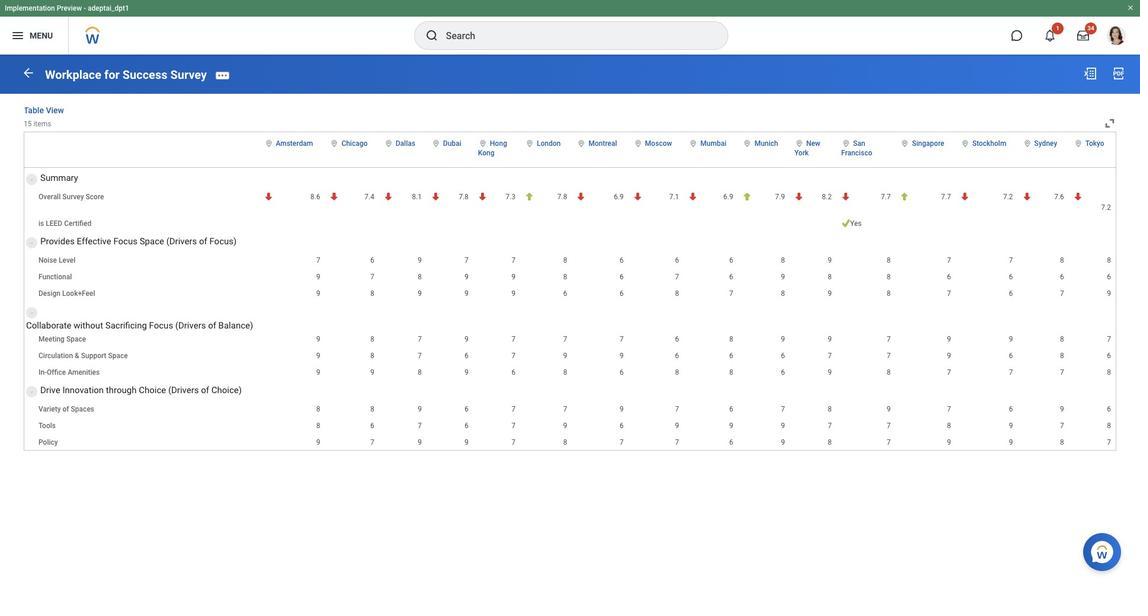 Task type: describe. For each thing, give the bounding box(es) containing it.
workplace
[[45, 67, 101, 82]]

location image for amsterdam
[[264, 139, 274, 147]]

kong
[[478, 149, 495, 157]]

preview
[[57, 4, 82, 12]]

choice)
[[212, 385, 242, 395]]

of for balance)
[[208, 320, 216, 331]]

york
[[795, 149, 809, 157]]

through
[[106, 385, 137, 395]]

sacrificing
[[105, 320, 147, 331]]

1 7.8 from the left
[[459, 192, 469, 201]]

innovation
[[62, 385, 104, 395]]

6 deteriorating image from the left
[[634, 192, 643, 201]]

location image for moscow
[[634, 139, 643, 147]]

dubai
[[443, 139, 462, 147]]

5 deteriorating image from the left
[[577, 192, 586, 201]]

1 vertical spatial space
[[66, 335, 86, 343]]

improving image for 7.9
[[743, 192, 752, 201]]

table
[[24, 105, 44, 115]]

location image for stockholm
[[961, 139, 971, 147]]

level
[[59, 256, 75, 264]]

1 button
[[1038, 23, 1064, 49]]

space for focus
[[140, 236, 164, 246]]

for
[[104, 67, 120, 82]]

4 deteriorating image from the left
[[478, 192, 487, 201]]

tools
[[39, 421, 56, 430]]

2 7.8 from the left
[[558, 192, 568, 201]]

3 deteriorating image from the left
[[842, 192, 851, 201]]

collaborate without sacrificing focus (drivers of balance)
[[26, 320, 253, 331]]

dallas
[[396, 139, 416, 147]]

7.2 for second deteriorating icon from the right
[[1004, 192, 1014, 201]]

location image for san francisco
[[842, 139, 851, 147]]

implementation
[[5, 4, 55, 12]]

2 deteriorating image from the left
[[795, 192, 804, 201]]

noise level
[[39, 256, 75, 264]]

(drivers for choice
[[168, 385, 199, 395]]

improving element containing 7.9
[[743, 192, 786, 201]]

items
[[33, 120, 51, 128]]

support
[[81, 351, 106, 360]]

workplace for success survey
[[45, 67, 207, 82]]

london
[[537, 139, 561, 147]]

focus)
[[210, 236, 237, 246]]

tokyo
[[1086, 139, 1105, 147]]

certified
[[64, 219, 91, 227]]

8.2
[[823, 192, 832, 201]]

balance)
[[219, 320, 253, 331]]

previous page image
[[21, 66, 36, 80]]

munich
[[755, 139, 779, 147]]

collapse image for summary
[[27, 172, 34, 187]]

choice
[[139, 385, 166, 395]]

score
[[86, 192, 104, 201]]

drive
[[40, 385, 60, 395]]

menu
[[30, 31, 53, 40]]

improving element containing 7.7
[[901, 192, 952, 201]]

location image for montreal
[[577, 139, 587, 147]]

moscow
[[646, 139, 673, 147]]

meeting
[[39, 335, 65, 343]]

provides
[[40, 236, 75, 246]]

amsterdam link
[[276, 137, 313, 147]]

new york
[[795, 139, 821, 157]]

circulation & support space
[[39, 351, 128, 360]]

montreal link
[[589, 137, 617, 147]]

menu button
[[0, 17, 68, 55]]

yes
[[851, 219, 862, 227]]

location image for mumbai
[[689, 139, 699, 147]]

8.6
[[311, 192, 320, 201]]

view printable version (pdf) image
[[1113, 66, 1127, 81]]

collapse image for provides effective focus space (drivers of focus)
[[27, 236, 34, 250]]

15 items
[[24, 120, 51, 128]]

hong kong
[[478, 139, 507, 157]]

design
[[39, 289, 60, 297]]

collaborate
[[26, 320, 71, 331]]

deteriorating element containing 7.3
[[478, 192, 516, 201]]

7.1
[[670, 192, 680, 201]]

sydney
[[1035, 139, 1058, 147]]

workplace for success survey link
[[45, 67, 207, 82]]

chicago
[[342, 139, 368, 147]]

variety
[[39, 405, 61, 413]]

fullscreen image
[[1104, 117, 1117, 130]]

improving image for 7.8
[[525, 192, 534, 201]]

5 deteriorating image from the left
[[1074, 192, 1083, 201]]

singapore link
[[913, 137, 945, 147]]

dubai link
[[443, 137, 462, 147]]

london link
[[537, 137, 561, 147]]

improving image
[[901, 192, 910, 201]]

1
[[1057, 25, 1060, 31]]

improving element containing 7.8
[[525, 192, 568, 201]]

location image for tokyo
[[1074, 139, 1084, 147]]

7.9
[[776, 192, 786, 201]]

new york link
[[795, 137, 821, 157]]

location image for london
[[525, 139, 535, 147]]

7.6
[[1055, 192, 1065, 201]]

export to excel image
[[1084, 66, 1098, 81]]

of for focus)
[[199, 236, 207, 246]]

stockholm
[[973, 139, 1007, 147]]

provides effective focus space (drivers of focus)
[[40, 236, 237, 246]]

adeptai_dpt1
[[88, 4, 129, 12]]



Task type: locate. For each thing, give the bounding box(es) containing it.
8.1
[[412, 192, 422, 201]]

column header inside "workplace for success survey" main content
[[24, 132, 259, 167]]

view
[[46, 105, 64, 115]]

improving image right the 7.3
[[525, 192, 534, 201]]

amsterdam
[[276, 139, 313, 147]]

deteriorating element containing 7.8
[[432, 192, 469, 201]]

deteriorating element containing 7.7
[[842, 192, 891, 201]]

10 deteriorating element from the left
[[842, 192, 891, 201]]

9
[[418, 256, 422, 264], [828, 256, 832, 264], [316, 273, 320, 281], [465, 273, 469, 281], [512, 273, 516, 281], [782, 273, 786, 281], [316, 289, 320, 297], [418, 289, 422, 297], [465, 289, 469, 297], [512, 289, 516, 297], [828, 289, 832, 297], [1108, 289, 1112, 297], [316, 335, 320, 343], [465, 335, 469, 343], [782, 335, 786, 343], [828, 335, 832, 343], [948, 335, 952, 343], [1010, 335, 1014, 343], [316, 351, 320, 360], [564, 351, 568, 360], [620, 351, 624, 360], [948, 351, 952, 360], [316, 368, 320, 376], [371, 368, 375, 376], [465, 368, 469, 376], [828, 368, 832, 376], [418, 405, 422, 413], [620, 405, 624, 413], [887, 405, 891, 413], [1061, 405, 1065, 413], [564, 421, 568, 430], [676, 421, 680, 430], [730, 421, 734, 430], [782, 421, 786, 430], [1010, 421, 1014, 430], [316, 438, 320, 446], [418, 438, 422, 446], [465, 438, 469, 446], [782, 438, 786, 446], [948, 438, 952, 446], [1010, 438, 1014, 446]]

deteriorating element right 7.1
[[689, 192, 734, 201]]

2 6.9 from the left
[[724, 192, 734, 201]]

1 improving element from the left
[[525, 192, 568, 201]]

2 vertical spatial space
[[108, 351, 128, 360]]

0 horizontal spatial 7.7
[[882, 192, 891, 201]]

deteriorating element right the 7.9
[[795, 192, 832, 201]]

4 deteriorating element from the left
[[432, 192, 469, 201]]

7 location image from the left
[[1023, 139, 1033, 147]]

0 horizontal spatial space
[[66, 335, 86, 343]]

without
[[74, 320, 103, 331]]

deteriorating element containing 8.1
[[384, 192, 422, 201]]

7
[[316, 256, 320, 264], [465, 256, 469, 264], [512, 256, 516, 264], [948, 256, 952, 264], [1010, 256, 1014, 264], [371, 273, 375, 281], [676, 273, 680, 281], [730, 289, 734, 297], [948, 289, 952, 297], [1061, 289, 1065, 297], [418, 335, 422, 343], [512, 335, 516, 343], [564, 335, 568, 343], [620, 335, 624, 343], [887, 335, 891, 343], [1108, 335, 1112, 343], [418, 351, 422, 360], [512, 351, 516, 360], [828, 351, 832, 360], [887, 351, 891, 360], [948, 368, 952, 376], [1010, 368, 1014, 376], [1061, 368, 1065, 376], [512, 405, 516, 413], [564, 405, 568, 413], [676, 405, 680, 413], [782, 405, 786, 413], [948, 405, 952, 413], [418, 421, 422, 430], [512, 421, 516, 430], [828, 421, 832, 430], [887, 421, 891, 430], [1061, 421, 1065, 430], [371, 438, 375, 446], [512, 438, 516, 446], [620, 438, 624, 446], [676, 438, 680, 446], [887, 438, 891, 446], [1108, 438, 1112, 446]]

san francisco link
[[842, 137, 873, 157]]

location image left montreal
[[577, 139, 587, 147]]

profile logan mcneil image
[[1108, 26, 1127, 47]]

location image for dubai
[[432, 139, 441, 147]]

chicago link
[[342, 137, 368, 147]]

deteriorating element down sydney
[[1023, 192, 1065, 201]]

2 location image from the left
[[330, 139, 339, 147]]

8 location image from the left
[[1074, 139, 1084, 147]]

2 improving element from the left
[[743, 192, 786, 201]]

1 horizontal spatial survey
[[170, 67, 207, 82]]

space for support
[[108, 351, 128, 360]]

-
[[84, 4, 86, 12]]

dallas link
[[396, 137, 416, 147]]

deteriorating image
[[264, 192, 273, 201], [330, 192, 339, 201], [384, 192, 393, 201], [478, 192, 487, 201], [577, 192, 586, 201], [634, 192, 643, 201], [689, 192, 698, 201], [1023, 192, 1032, 201]]

0 horizontal spatial survey
[[62, 192, 84, 201]]

survey
[[170, 67, 207, 82], [62, 192, 84, 201]]

4 deteriorating image from the left
[[961, 192, 970, 201]]

1 vertical spatial survey
[[62, 192, 84, 201]]

collapse image left summary
[[27, 172, 34, 187]]

focus right effective at the top left of the page
[[113, 236, 138, 246]]

location image left singapore
[[901, 139, 910, 147]]

look+feel
[[62, 289, 95, 297]]

34
[[1088, 25, 1095, 31]]

inbox large image
[[1078, 30, 1090, 42]]

6 deteriorating element from the left
[[577, 192, 624, 201]]

1 vertical spatial collapse image
[[27, 236, 34, 250]]

of left balance)
[[208, 320, 216, 331]]

8
[[564, 256, 568, 264], [782, 256, 786, 264], [887, 256, 891, 264], [1061, 256, 1065, 264], [1108, 256, 1112, 264], [418, 273, 422, 281], [564, 273, 568, 281], [828, 273, 832, 281], [887, 273, 891, 281], [371, 289, 375, 297], [676, 289, 680, 297], [782, 289, 786, 297], [887, 289, 891, 297], [371, 335, 375, 343], [730, 335, 734, 343], [1061, 335, 1065, 343], [371, 351, 375, 360], [1061, 351, 1065, 360], [418, 368, 422, 376], [564, 368, 568, 376], [676, 368, 680, 376], [730, 368, 734, 376], [887, 368, 891, 376], [1108, 368, 1112, 376], [316, 405, 320, 413], [371, 405, 375, 413], [828, 405, 832, 413], [316, 421, 320, 430], [948, 421, 952, 430], [1108, 421, 1112, 430], [564, 438, 568, 446], [828, 438, 832, 446], [1061, 438, 1065, 446]]

2 deteriorating image from the left
[[330, 192, 339, 201]]

deteriorating element down moscow
[[634, 192, 680, 201]]

1 deteriorating element from the left
[[264, 192, 320, 201]]

space up "&"
[[66, 335, 86, 343]]

francisco
[[842, 149, 873, 157]]

1 horizontal spatial 7.2
[[1102, 203, 1112, 211]]

7.7 left improving image
[[882, 192, 891, 201]]

1 horizontal spatial improving image
[[743, 192, 752, 201]]

6.9
[[614, 192, 624, 201], [724, 192, 734, 201]]

1 location image from the left
[[264, 139, 274, 147]]

close environment banner image
[[1128, 4, 1135, 11]]

7.7 right improving image
[[942, 192, 952, 201]]

implementation preview -   adeptai_dpt1
[[5, 4, 129, 12]]

3 deteriorating image from the left
[[384, 192, 393, 201]]

noise
[[39, 256, 57, 264]]

Search Workday  search field
[[446, 23, 704, 49]]

deteriorating element right 8.6
[[330, 192, 375, 201]]

0 horizontal spatial 7.8
[[459, 192, 469, 201]]

location image for munich
[[743, 139, 753, 147]]

montreal
[[589, 139, 617, 147]]

location image left london
[[525, 139, 535, 147]]

table view
[[24, 105, 64, 115]]

deteriorating element containing 8.2
[[795, 192, 832, 201]]

6.9 left the 7.9
[[724, 192, 734, 201]]

table view button
[[24, 105, 64, 117]]

6.9 left 7.1
[[614, 192, 624, 201]]

2 7.7 from the left
[[942, 192, 952, 201]]

1 horizontal spatial 7.7
[[942, 192, 952, 201]]

office
[[47, 368, 66, 376]]

improving element down singapore
[[901, 192, 952, 201]]

hong kong link
[[478, 137, 507, 157]]

8 location image from the left
[[901, 139, 910, 147]]

3 location image from the left
[[432, 139, 441, 147]]

deteriorating element down stockholm
[[961, 192, 1014, 201]]

spaces
[[71, 405, 94, 413]]

5 location image from the left
[[689, 139, 699, 147]]

6 location image from the left
[[795, 139, 805, 147]]

success
[[123, 67, 168, 82]]

0 horizontal spatial 7.2
[[1004, 192, 1014, 201]]

7.4
[[365, 192, 375, 201]]

location image for sydney
[[1023, 139, 1033, 147]]

justify image
[[11, 28, 25, 43]]

0 horizontal spatial focus
[[113, 236, 138, 246]]

deteriorating element containing 7.6
[[1023, 192, 1065, 201]]

1 location image from the left
[[384, 139, 394, 147]]

of left choice)
[[201, 385, 209, 395]]

7 location image from the left
[[842, 139, 851, 147]]

improving element down munich on the right top
[[743, 192, 786, 201]]

focus
[[113, 236, 138, 246], [149, 320, 173, 331]]

2 vertical spatial (drivers
[[168, 385, 199, 395]]

new
[[807, 139, 821, 147]]

survey right 'success'
[[170, 67, 207, 82]]

collapse image left "drive"
[[27, 385, 34, 399]]

1 vertical spatial focus
[[149, 320, 173, 331]]

is leed certified
[[39, 219, 91, 227]]

is
[[39, 219, 44, 227]]

tokyo link
[[1086, 137, 1105, 147]]

&
[[75, 351, 79, 360]]

stockholm link
[[973, 137, 1007, 147]]

location image left amsterdam
[[264, 139, 274, 147]]

in-office amenities
[[39, 368, 100, 376]]

1 improving image from the left
[[525, 192, 534, 201]]

1 horizontal spatial 7.8
[[558, 192, 568, 201]]

15
[[24, 120, 32, 128]]

deteriorating element down kong
[[478, 192, 516, 201]]

focus right sacrificing
[[149, 320, 173, 331]]

deteriorating element right 8.1
[[432, 192, 469, 201]]

6 location image from the left
[[961, 139, 971, 147]]

improving image
[[525, 192, 534, 201], [743, 192, 752, 201]]

7.3
[[506, 192, 516, 201]]

1 collapse image from the top
[[27, 172, 34, 187]]

hong
[[490, 139, 507, 147]]

location image for dallas
[[384, 139, 394, 147]]

leed
[[46, 219, 62, 227]]

location image for hong kong
[[478, 139, 488, 147]]

of
[[199, 236, 207, 246], [208, 320, 216, 331], [201, 385, 209, 395], [63, 405, 69, 413]]

1 vertical spatial 7.2
[[1102, 203, 1112, 211]]

munich link
[[755, 137, 779, 147]]

functional
[[39, 273, 72, 281]]

deteriorating element down montreal
[[577, 192, 624, 201]]

location image left chicago on the top of page
[[330, 139, 339, 147]]

improving image left the 7.9
[[743, 192, 752, 201]]

mumbai link
[[701, 137, 727, 147]]

of right variety
[[63, 405, 69, 413]]

san
[[854, 139, 866, 147]]

1 7.7 from the left
[[882, 192, 891, 201]]

amenities
[[68, 368, 100, 376]]

0 horizontal spatial improving image
[[525, 192, 534, 201]]

overall
[[39, 192, 61, 201]]

2 vertical spatial collapse image
[[27, 385, 34, 399]]

7.8 right 8.1
[[459, 192, 469, 201]]

(drivers right 'choice'
[[168, 385, 199, 395]]

7 deteriorating image from the left
[[689, 192, 698, 201]]

location image up kong
[[478, 139, 488, 147]]

space right support
[[108, 351, 128, 360]]

0 vertical spatial 7.2
[[1004, 192, 1014, 201]]

12 deteriorating element from the left
[[1023, 192, 1065, 201]]

3 collapse image from the top
[[27, 385, 34, 399]]

11 deteriorating element from the left
[[961, 192, 1014, 201]]

survey left score
[[62, 192, 84, 201]]

7.8 right the 7.3
[[558, 192, 568, 201]]

7 deteriorating element from the left
[[634, 192, 680, 201]]

location image up york
[[795, 139, 805, 147]]

3 location image from the left
[[525, 139, 535, 147]]

1 horizontal spatial 6.9
[[724, 192, 734, 201]]

3 improving element from the left
[[901, 192, 952, 201]]

0 vertical spatial (drivers
[[166, 236, 197, 246]]

deteriorating element right 7.4 in the left of the page
[[384, 192, 422, 201]]

deteriorating element up yes
[[842, 192, 891, 201]]

deteriorating element containing 7.1
[[634, 192, 680, 201]]

collapse image
[[27, 172, 34, 187], [27, 236, 34, 250], [27, 385, 34, 399]]

3 deteriorating element from the left
[[384, 192, 422, 201]]

meeting space
[[39, 335, 86, 343]]

deteriorating element down amsterdam
[[264, 192, 320, 201]]

1 deteriorating image from the left
[[432, 192, 441, 201]]

effective
[[77, 236, 111, 246]]

34 button
[[1071, 23, 1098, 49]]

1 vertical spatial (drivers
[[175, 320, 206, 331]]

0 vertical spatial survey
[[170, 67, 207, 82]]

workplace for success survey main content
[[0, 55, 1141, 461]]

of for choice)
[[201, 385, 209, 395]]

of left focus)
[[199, 236, 207, 246]]

collapse image
[[27, 306, 34, 320]]

deteriorating element
[[264, 192, 320, 201], [330, 192, 375, 201], [384, 192, 422, 201], [432, 192, 469, 201], [478, 192, 516, 201], [577, 192, 624, 201], [634, 192, 680, 201], [689, 192, 734, 201], [795, 192, 832, 201], [842, 192, 891, 201], [961, 192, 1014, 201], [1023, 192, 1065, 201], [1074, 192, 1112, 212]]

design look+feel
[[39, 289, 95, 297]]

location image left sydney
[[1023, 139, 1033, 147]]

location image left stockholm
[[961, 139, 971, 147]]

2 horizontal spatial improving element
[[901, 192, 952, 201]]

4 location image from the left
[[634, 139, 643, 147]]

13 deteriorating element from the left
[[1074, 192, 1112, 212]]

1 horizontal spatial space
[[108, 351, 128, 360]]

0 horizontal spatial improving element
[[525, 192, 568, 201]]

7.7 inside improving element
[[942, 192, 952, 201]]

improving element
[[525, 192, 568, 201], [743, 192, 786, 201], [901, 192, 952, 201]]

collapse image for drive innovation through choice (drivers of choice)
[[27, 385, 34, 399]]

singapore
[[913, 139, 945, 147]]

deteriorating element containing 7.4
[[330, 192, 375, 201]]

0 horizontal spatial 6.9
[[614, 192, 624, 201]]

8 deteriorating element from the left
[[689, 192, 734, 201]]

2 improving image from the left
[[743, 192, 752, 201]]

5 location image from the left
[[743, 139, 753, 147]]

column header
[[24, 132, 259, 167]]

sydney link
[[1035, 137, 1058, 147]]

policy
[[39, 438, 58, 446]]

9 deteriorating element from the left
[[795, 192, 832, 201]]

space right effective at the top left of the page
[[140, 236, 164, 246]]

menu banner
[[0, 0, 1141, 55]]

1 horizontal spatial improving element
[[743, 192, 786, 201]]

1 6.9 from the left
[[614, 192, 624, 201]]

8 deteriorating image from the left
[[1023, 192, 1032, 201]]

location image left moscow
[[634, 139, 643, 147]]

2 deteriorating element from the left
[[330, 192, 375, 201]]

deteriorating image
[[432, 192, 441, 201], [795, 192, 804, 201], [842, 192, 851, 201], [961, 192, 970, 201], [1074, 192, 1083, 201]]

0 vertical spatial focus
[[113, 236, 138, 246]]

1 deteriorating image from the left
[[264, 192, 273, 201]]

location image left munich on the right top
[[743, 139, 753, 147]]

location image left san on the right top of the page
[[842, 139, 851, 147]]

search image
[[425, 28, 439, 43]]

2 horizontal spatial space
[[140, 236, 164, 246]]

7.7
[[882, 192, 891, 201], [942, 192, 952, 201]]

location image left dallas
[[384, 139, 394, 147]]

in-
[[39, 368, 47, 376]]

4 location image from the left
[[577, 139, 587, 147]]

drive innovation through choice (drivers of choice)
[[40, 385, 242, 395]]

1 horizontal spatial focus
[[149, 320, 173, 331]]

improving element right the 7.3
[[525, 192, 568, 201]]

(drivers for focus
[[175, 320, 206, 331]]

2 collapse image from the top
[[27, 236, 34, 250]]

deteriorating element containing 8.6
[[264, 192, 320, 201]]

space
[[140, 236, 164, 246], [66, 335, 86, 343], [108, 351, 128, 360]]

location image left "mumbai"
[[689, 139, 699, 147]]

7.8
[[459, 192, 469, 201], [558, 192, 568, 201]]

(drivers left focus)
[[166, 236, 197, 246]]

(drivers for space
[[166, 236, 197, 246]]

(drivers left balance)
[[175, 320, 206, 331]]

2 location image from the left
[[478, 139, 488, 147]]

deteriorating element right 7.6
[[1074, 192, 1112, 212]]

overall survey score
[[39, 192, 104, 201]]

location image for singapore
[[901, 139, 910, 147]]

location image
[[264, 139, 274, 147], [330, 139, 339, 147], [432, 139, 441, 147], [577, 139, 587, 147], [689, 139, 699, 147], [961, 139, 971, 147], [1023, 139, 1033, 147], [1074, 139, 1084, 147]]

location image for chicago
[[330, 139, 339, 147]]

collapse image left provides
[[27, 236, 34, 250]]

mumbai
[[701, 139, 727, 147]]

5 deteriorating element from the left
[[478, 192, 516, 201]]

summary
[[40, 172, 78, 183]]

location image left dubai
[[432, 139, 441, 147]]

notifications large image
[[1045, 30, 1057, 42]]

7.2 for 1st deteriorating icon from the right
[[1102, 203, 1112, 211]]

location image for new york
[[795, 139, 805, 147]]

0 vertical spatial space
[[140, 236, 164, 246]]

location image
[[384, 139, 394, 147], [478, 139, 488, 147], [525, 139, 535, 147], [634, 139, 643, 147], [743, 139, 753, 147], [795, 139, 805, 147], [842, 139, 851, 147], [901, 139, 910, 147]]

0 vertical spatial collapse image
[[27, 172, 34, 187]]

location image left tokyo
[[1074, 139, 1084, 147]]



Task type: vqa. For each thing, say whether or not it's contained in the screenshot.


